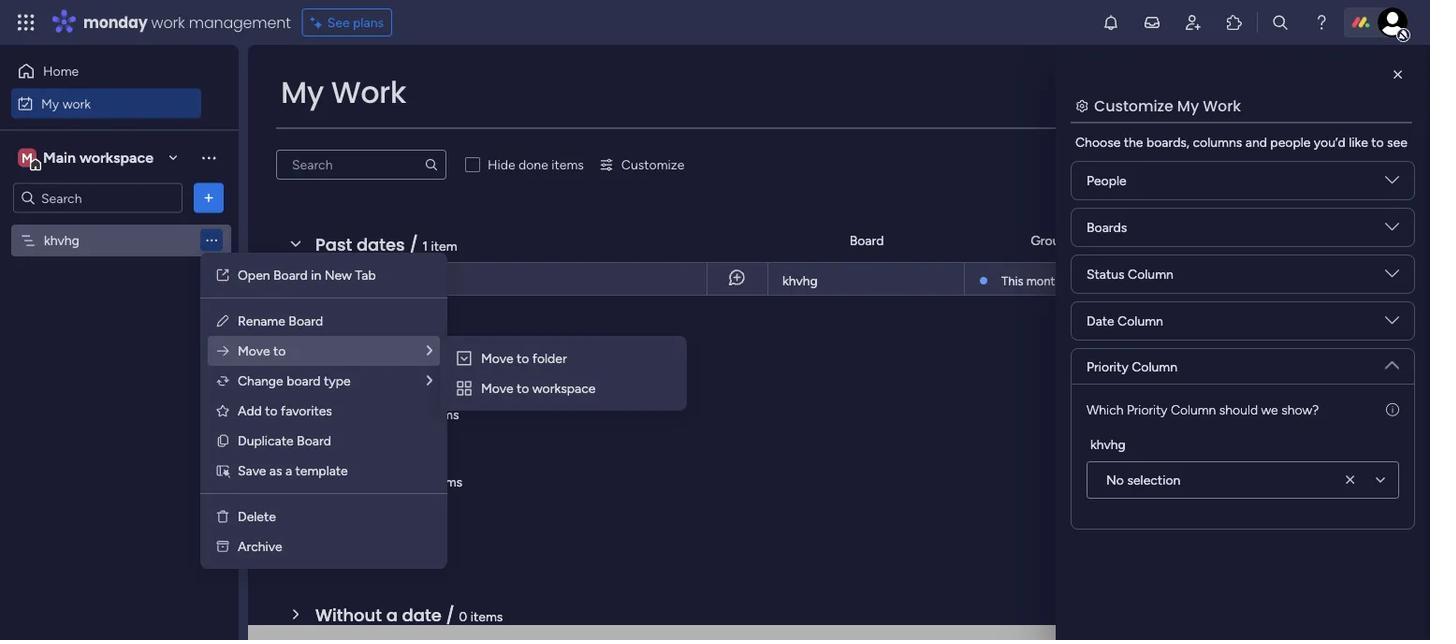 Task type: locate. For each thing, give the bounding box(es) containing it.
move for move to
[[238, 343, 270, 359]]

this
[[1002, 273, 1024, 288], [315, 401, 349, 425]]

change board type
[[238, 373, 351, 389]]

main content containing past dates /
[[248, 45, 1430, 640]]

/
[[409, 233, 418, 257], [373, 334, 381, 358], [402, 401, 411, 425], [405, 469, 414, 492], [446, 603, 455, 627]]

1 horizontal spatial customize
[[1094, 95, 1174, 116]]

people up status column
[[1170, 233, 1210, 249]]

items down this week / 0 items
[[430, 474, 463, 490]]

work for my
[[62, 95, 91, 111]]

date
[[1298, 233, 1325, 249], [1087, 313, 1115, 329]]

no selection
[[1107, 472, 1181, 488]]

column right status at the top right of the page
[[1128, 266, 1174, 282]]

workspace options image
[[199, 148, 218, 167]]

0 horizontal spatial khvhg
[[44, 233, 79, 249]]

month
[[1027, 273, 1062, 288]]

1 vertical spatial work
[[62, 95, 91, 111]]

0 vertical spatial date
[[1298, 233, 1325, 249]]

2 vertical spatial dapulse dropdown down arrow image
[[1386, 314, 1400, 335]]

1 vertical spatial a
[[386, 603, 398, 627]]

monday work management
[[83, 12, 291, 33]]

column up priority column
[[1118, 313, 1164, 329]]

0 vertical spatial this
[[1002, 273, 1024, 288]]

1 vertical spatial 1
[[350, 271, 355, 287]]

a left the "date"
[[386, 603, 398, 627]]

search image
[[424, 157, 439, 172]]

0 right the "date"
[[459, 609, 467, 624]]

gary orlando image
[[1378, 7, 1408, 37]]

this down type
[[315, 401, 349, 425]]

2 horizontal spatial khvhg
[[1091, 436, 1126, 452]]

save as a template
[[238, 463, 348, 479]]

khvhg for the khvhg link in the right top of the page
[[783, 273, 818, 289]]

1 vertical spatial priority
[[1127, 402, 1168, 418]]

0 inside next week / 0 items
[[419, 474, 427, 490]]

0 horizontal spatial workspace
[[79, 149, 154, 167]]

notifications image
[[1102, 13, 1121, 32]]

rename
[[238, 313, 285, 329]]

without
[[315, 603, 382, 627]]

dapulse dropdown down arrow image
[[1386, 173, 1400, 194], [1386, 220, 1400, 241], [1386, 314, 1400, 335]]

priority column
[[1087, 359, 1178, 374]]

0 horizontal spatial 1
[[350, 271, 355, 287]]

khvhg inside khvhg group
[[1091, 436, 1126, 452]]

1 vertical spatial date
[[1087, 313, 1115, 329]]

to for workspace
[[517, 381, 529, 396]]

board for duplicate board
[[297, 433, 331, 449]]

boards
[[1087, 220, 1127, 235]]

items
[[552, 157, 584, 173], [397, 339, 430, 355], [427, 406, 459, 422], [430, 474, 463, 490], [471, 609, 503, 624]]

hide
[[488, 157, 515, 173]]

duplicate
[[238, 433, 294, 449]]

work inside button
[[62, 95, 91, 111]]

dapulse dropdown down arrow image for date column
[[1386, 314, 1400, 335]]

choose
[[1076, 134, 1121, 150]]

0 up next week / 0 items
[[415, 406, 424, 422]]

1 vertical spatial dapulse dropdown down arrow image
[[1386, 220, 1400, 241]]

khvhg inside khvhg list box
[[44, 233, 79, 249]]

0 horizontal spatial date
[[1087, 313, 1115, 329]]

duplicate board
[[238, 433, 331, 449]]

/ for past dates /
[[409, 233, 418, 257]]

priority up which
[[1087, 359, 1129, 374]]

column for priority column
[[1132, 359, 1178, 374]]

option
[[0, 224, 239, 227]]

workspace down folder
[[532, 381, 596, 396]]

my
[[281, 72, 324, 113], [1178, 95, 1199, 116], [41, 95, 59, 111]]

search everything image
[[1271, 13, 1290, 32]]

week for next
[[357, 469, 401, 492]]

column
[[1128, 266, 1174, 282], [1118, 313, 1164, 329], [1132, 359, 1178, 374], [1171, 402, 1216, 418]]

workspace up search in workspace field
[[79, 149, 154, 167]]

a right the "as"
[[285, 463, 292, 479]]

type
[[324, 373, 351, 389]]

selection
[[1128, 472, 1181, 488]]

open
[[238, 267, 270, 283]]

0 horizontal spatial work
[[62, 95, 91, 111]]

customize button
[[592, 150, 692, 180]]

list arrow image
[[427, 344, 433, 358]]

m
[[22, 150, 33, 166]]

items inside this week / 0 items
[[427, 406, 459, 422]]

0
[[386, 339, 394, 355], [415, 406, 424, 422], [419, 474, 427, 490], [459, 609, 467, 624]]

2 dapulse dropdown down arrow image from the top
[[1386, 220, 1400, 241]]

move for move to folder
[[481, 351, 514, 367]]

board down favorites
[[297, 433, 331, 449]]

a
[[285, 463, 292, 479], [386, 603, 398, 627]]

1 dapulse dropdown down arrow image from the top
[[1386, 173, 1400, 194]]

1 vertical spatial people
[[1170, 233, 1210, 249]]

0 vertical spatial khvhg
[[44, 233, 79, 249]]

group
[[1031, 233, 1068, 249]]

new
[[325, 267, 352, 283]]

1 vertical spatial dapulse dropdown down arrow image
[[1386, 351, 1400, 372]]

move for move to workspace
[[481, 381, 514, 396]]

favorites
[[281, 403, 332, 419]]

people
[[1087, 173, 1127, 189], [1170, 233, 1210, 249]]

0 vertical spatial 1
[[423, 238, 428, 254]]

0 vertical spatial week
[[354, 401, 398, 425]]

1 horizontal spatial my
[[281, 72, 324, 113]]

see
[[327, 15, 350, 30]]

to
[[1372, 134, 1384, 150], [273, 343, 286, 359], [517, 351, 529, 367], [517, 381, 529, 396], [265, 403, 278, 419]]

priority
[[1087, 359, 1129, 374], [1127, 402, 1168, 418]]

main content
[[248, 45, 1430, 640]]

dapulse dropdown down arrow image for status column
[[1386, 267, 1400, 288]]

0 vertical spatial workspace
[[79, 149, 154, 167]]

/ down this week / 0 items
[[405, 469, 414, 492]]

today / 0 items
[[315, 334, 430, 358]]

board left in
[[273, 267, 308, 283]]

without a date / 0 items
[[315, 603, 503, 627]]

template
[[295, 463, 348, 479]]

like
[[1349, 134, 1368, 150]]

no
[[1107, 472, 1124, 488]]

items inside next week / 0 items
[[430, 474, 463, 490]]

2 dapulse dropdown down arrow image from the top
[[1386, 351, 1400, 372]]

date for date
[[1298, 233, 1325, 249]]

my for my work
[[281, 72, 324, 113]]

work down home
[[62, 95, 91, 111]]

/ up next week / 0 items
[[402, 401, 411, 425]]

None search field
[[276, 150, 447, 180]]

1 vertical spatial week
[[357, 469, 401, 492]]

week right next on the bottom left of page
[[357, 469, 401, 492]]

column left should
[[1171, 402, 1216, 418]]

v2 info image
[[1386, 400, 1400, 419]]

move down move to folder
[[481, 381, 514, 396]]

1
[[423, 238, 428, 254], [350, 271, 355, 287]]

1 horizontal spatial khvhg
[[783, 273, 818, 289]]

to down move to folder
[[517, 381, 529, 396]]

0 vertical spatial dapulse dropdown down arrow image
[[1386, 267, 1400, 288]]

0 horizontal spatial people
[[1087, 173, 1127, 189]]

0 horizontal spatial a
[[285, 463, 292, 479]]

1 horizontal spatial this
[[1002, 273, 1024, 288]]

options image
[[199, 189, 218, 207]]

work
[[151, 12, 185, 33], [62, 95, 91, 111]]

people down choose
[[1087, 173, 1127, 189]]

customize
[[1094, 95, 1174, 116], [621, 157, 685, 173]]

move to workspace
[[481, 381, 596, 396]]

customize inside customize button
[[621, 157, 685, 173]]

list arrow image
[[427, 374, 433, 388]]

3 dapulse dropdown down arrow image from the top
[[1386, 314, 1400, 335]]

1 vertical spatial this
[[315, 401, 349, 425]]

Filter dashboard by text search field
[[276, 150, 447, 180]]

1 vertical spatial customize
[[621, 157, 685, 173]]

tab
[[355, 267, 376, 283]]

delete image
[[215, 509, 230, 524]]

priority right which
[[1127, 402, 1168, 418]]

khvhg list box
[[0, 221, 239, 509]]

status column
[[1087, 266, 1174, 282]]

1 horizontal spatial work
[[151, 12, 185, 33]]

items inside today / 0 items
[[397, 339, 430, 355]]

items right the "date"
[[471, 609, 503, 624]]

move to
[[238, 343, 286, 359]]

1 dapulse dropdown down arrow image from the top
[[1386, 267, 1400, 288]]

week
[[354, 401, 398, 425], [357, 469, 401, 492]]

dapulse dropdown down arrow image
[[1386, 267, 1400, 288], [1386, 351, 1400, 372]]

to right add
[[265, 403, 278, 419]]

0 horizontal spatial my
[[41, 95, 59, 111]]

open board in new tab
[[238, 267, 376, 283]]

my down home
[[41, 95, 59, 111]]

khvhg group
[[1087, 434, 1400, 499]]

0 vertical spatial dapulse dropdown down arrow image
[[1386, 173, 1400, 194]]

dates
[[357, 233, 405, 257]]

to for folder
[[517, 351, 529, 367]]

1 left tab
[[350, 271, 355, 287]]

workspace
[[79, 149, 154, 167], [532, 381, 596, 396]]

1 horizontal spatial a
[[386, 603, 398, 627]]

folder
[[532, 351, 567, 367]]

move up change
[[238, 343, 270, 359]]

to left folder
[[517, 351, 529, 367]]

move up move to workspace
[[481, 351, 514, 367]]

0 horizontal spatial customize
[[621, 157, 685, 173]]

0 vertical spatial customize
[[1094, 95, 1174, 116]]

khvhg
[[44, 233, 79, 249], [783, 273, 818, 289], [1091, 436, 1126, 452]]

/ left the item
[[409, 233, 418, 257]]

my down see plans button
[[281, 72, 324, 113]]

board up today
[[289, 313, 323, 329]]

customize for customize my work
[[1094, 95, 1174, 116]]

save as a template image
[[215, 463, 230, 478]]

column for status column
[[1128, 266, 1174, 282]]

0 inside without a date / 0 items
[[459, 609, 467, 624]]

today
[[315, 334, 368, 358]]

2 horizontal spatial work
[[1403, 272, 1430, 288]]

work right monday
[[151, 12, 185, 33]]

column down "date column"
[[1132, 359, 1178, 374]]

1 horizontal spatial workspace
[[532, 381, 596, 396]]

board
[[850, 233, 884, 249], [273, 267, 308, 283], [289, 313, 323, 329], [297, 433, 331, 449]]

0 vertical spatial a
[[285, 463, 292, 479]]

0 horizontal spatial this
[[315, 401, 349, 425]]

my inside button
[[41, 95, 59, 111]]

in
[[311, 267, 321, 283]]

move
[[238, 343, 270, 359], [481, 351, 514, 367], [481, 381, 514, 396]]

1 horizontal spatial 1
[[423, 238, 428, 254]]

1 horizontal spatial work
[[1203, 95, 1241, 116]]

0 vertical spatial work
[[151, 12, 185, 33]]

board up the khvhg link in the right top of the page
[[850, 233, 884, 249]]

2 horizontal spatial my
[[1178, 95, 1199, 116]]

this for month
[[1002, 273, 1024, 288]]

1 left the item
[[423, 238, 428, 254]]

work
[[331, 72, 406, 113], [1203, 95, 1241, 116], [1403, 272, 1430, 288]]

0 vertical spatial priority
[[1087, 359, 1129, 374]]

to right 'like'
[[1372, 134, 1384, 150]]

0 left list arrow icon
[[386, 339, 394, 355]]

week down today / 0 items
[[354, 401, 398, 425]]

0 down this week / 0 items
[[419, 474, 427, 490]]

1 vertical spatial khvhg
[[783, 273, 818, 289]]

this left "month" on the top right of page
[[1002, 273, 1024, 288]]

2 vertical spatial khvhg
[[1091, 436, 1126, 452]]

my up boards,
[[1178, 95, 1199, 116]]

work for monday
[[151, 12, 185, 33]]

1 horizontal spatial date
[[1298, 233, 1325, 249]]

see
[[1387, 134, 1408, 150]]

items up list arrow image
[[397, 339, 430, 355]]

items down list arrow image
[[427, 406, 459, 422]]

this for week
[[315, 401, 349, 425]]

1 vertical spatial workspace
[[532, 381, 596, 396]]



Task type: describe. For each thing, give the bounding box(es) containing it.
see plans
[[327, 15, 384, 30]]

next week / 0 items
[[315, 469, 463, 492]]

invite members image
[[1184, 13, 1203, 32]]

columns
[[1193, 134, 1243, 150]]

which priority column should we show?
[[1087, 402, 1319, 418]]

items inside without a date / 0 items
[[471, 609, 503, 624]]

change board type image
[[215, 374, 230, 389]]

board for open board in new tab
[[273, 267, 308, 283]]

status
[[1087, 266, 1125, 282]]

done
[[519, 157, 548, 173]]

we
[[1262, 402, 1279, 418]]

and
[[1246, 134, 1267, 150]]

apps image
[[1225, 13, 1244, 32]]

week for this
[[354, 401, 398, 425]]

as
[[269, 463, 282, 479]]

workspace selection element
[[18, 147, 156, 171]]

board inside main content
[[850, 233, 884, 249]]

workspace image
[[18, 147, 37, 168]]

Search in workspace field
[[39, 187, 156, 209]]

add to favorites image
[[215, 403, 230, 418]]

project 1
[[304, 271, 355, 287]]

column for date column
[[1118, 313, 1164, 329]]

next
[[315, 469, 353, 492]]

khvhg link
[[780, 263, 953, 297]]

archive image
[[215, 539, 230, 554]]

dapulse dropdown down arrow image for boards
[[1386, 220, 1400, 241]]

to down 'rename board'
[[273, 343, 286, 359]]

select product image
[[17, 13, 36, 32]]

inbox image
[[1143, 13, 1162, 32]]

board for rename board
[[289, 313, 323, 329]]

date column
[[1087, 313, 1164, 329]]

khvhg for khvhg group
[[1091, 436, 1126, 452]]

see plans button
[[302, 8, 392, 37]]

my for my work
[[41, 95, 59, 111]]

monday
[[83, 12, 148, 33]]

1 horizontal spatial people
[[1170, 233, 1210, 249]]

item
[[431, 238, 457, 254]]

date for date column
[[1087, 313, 1115, 329]]

people
[[1271, 134, 1311, 150]]

choose the boards, columns and people you'd like to see
[[1076, 134, 1408, 150]]

1 inside past dates / 1 item
[[423, 238, 428, 254]]

main workspace
[[43, 149, 154, 167]]

hide done items
[[488, 157, 584, 173]]

0 inside today / 0 items
[[386, 339, 394, 355]]

management
[[189, 12, 291, 33]]

add
[[238, 403, 262, 419]]

duplicate board image
[[215, 433, 230, 448]]

boards,
[[1147, 134, 1190, 150]]

items right done
[[552, 157, 584, 173]]

/ right the "date"
[[446, 603, 455, 627]]

archive
[[238, 539, 282, 555]]

customize my work
[[1094, 95, 1241, 116]]

project
[[304, 271, 347, 287]]

/ right today
[[373, 334, 381, 358]]

show?
[[1282, 402, 1319, 418]]

board
[[287, 373, 321, 389]]

date
[[402, 603, 442, 627]]

this week / 0 items
[[315, 401, 459, 425]]

rename board
[[238, 313, 323, 329]]

delete
[[238, 509, 276, 525]]

should
[[1220, 402, 1258, 418]]

home
[[43, 63, 79, 79]]

add to favorites
[[238, 403, 332, 419]]

to for favorites
[[265, 403, 278, 419]]

this month
[[1002, 273, 1062, 288]]

save
[[238, 463, 266, 479]]

past
[[315, 233, 352, 257]]

change
[[238, 373, 283, 389]]

the
[[1124, 134, 1144, 150]]

/ for this week /
[[402, 401, 411, 425]]

rename board image
[[215, 314, 230, 329]]

plans
[[353, 15, 384, 30]]

past dates / 1 item
[[315, 233, 457, 257]]

help image
[[1312, 13, 1331, 32]]

dapulse dropdown down arrow image for people
[[1386, 173, 1400, 194]]

0 horizontal spatial work
[[331, 72, 406, 113]]

which
[[1087, 402, 1124, 418]]

my work button
[[11, 88, 201, 118]]

customize for customize
[[621, 157, 685, 173]]

dapulse dropdown down arrow image for priority column
[[1386, 351, 1400, 372]]

khvhg heading
[[1091, 434, 1126, 454]]

main
[[43, 149, 76, 167]]

0 vertical spatial people
[[1087, 173, 1127, 189]]

move to folder
[[481, 351, 567, 367]]

/ for next week /
[[405, 469, 414, 492]]

0 inside this week / 0 items
[[415, 406, 424, 422]]

you'd
[[1314, 134, 1346, 150]]

my work
[[281, 72, 406, 113]]

open board in new tab image
[[215, 268, 230, 283]]

my work
[[41, 95, 91, 111]]

home button
[[11, 56, 201, 86]]

move to image
[[215, 344, 230, 359]]



Task type: vqa. For each thing, say whether or not it's contained in the screenshot.
Help
no



